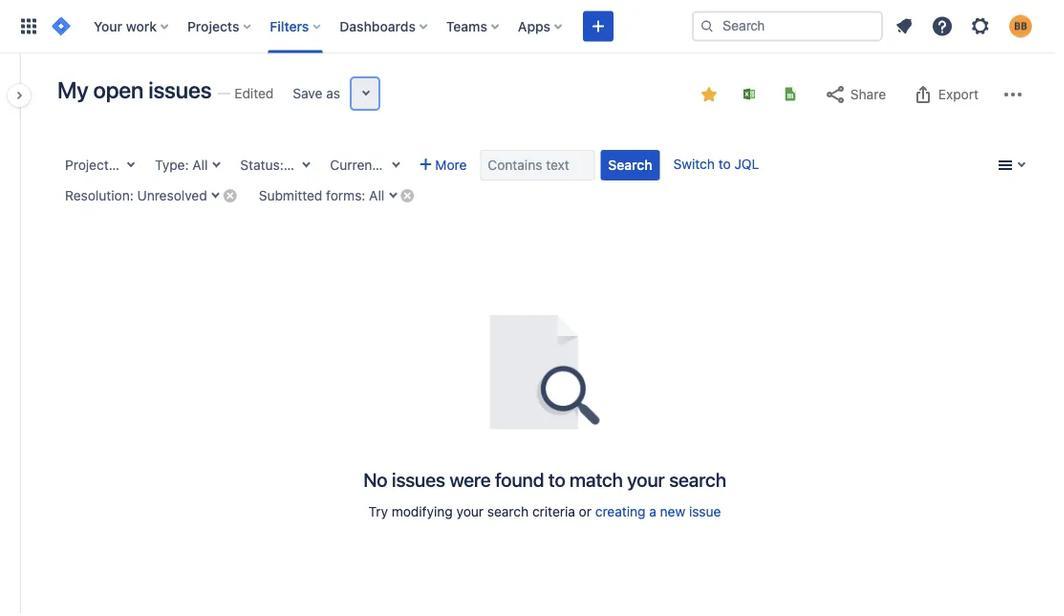 Task type: locate. For each thing, give the bounding box(es) containing it.
to up the criteria
[[548, 468, 565, 491]]

share link
[[814, 79, 896, 110]]

0 vertical spatial to
[[719, 156, 731, 172]]

your up a
[[627, 468, 665, 491]]

export
[[939, 87, 979, 102]]

switch to jql
[[673, 156, 759, 172]]

0 horizontal spatial issues
[[148, 76, 212, 103]]

banner
[[0, 0, 1055, 54]]

search
[[669, 468, 726, 491], [487, 504, 529, 520]]

match
[[570, 468, 623, 491]]

all right type:
[[192, 157, 208, 173]]

all up submitted
[[287, 157, 303, 173]]

my
[[57, 76, 88, 103]]

apps button
[[512, 11, 570, 42]]

1 vertical spatial to
[[548, 468, 565, 491]]

1 horizontal spatial search
[[669, 468, 726, 491]]

teams
[[446, 18, 487, 34]]

search image
[[700, 19, 715, 34]]

0 vertical spatial your
[[627, 468, 665, 491]]

issues right open
[[148, 76, 212, 103]]

unresolved
[[137, 188, 207, 204]]

sidebar navigation image
[[0, 76, 42, 115]]

all for status: all
[[287, 157, 303, 173]]

your
[[627, 468, 665, 491], [456, 504, 484, 520]]

forms:
[[326, 188, 366, 204]]

status: all
[[240, 157, 303, 173]]

to
[[719, 156, 731, 172], [548, 468, 565, 491]]

projects button
[[182, 11, 258, 42]]

no
[[363, 468, 388, 491]]

1 horizontal spatial to
[[719, 156, 731, 172]]

help image
[[931, 15, 954, 38]]

all
[[116, 157, 132, 173], [192, 157, 208, 173], [287, 157, 303, 173], [369, 188, 385, 204]]

more button
[[412, 150, 475, 181]]

search down found
[[487, 504, 529, 520]]

open in google sheets image
[[783, 87, 798, 102]]

all for project: all
[[116, 157, 132, 173]]

teams button
[[441, 11, 507, 42]]

your work button
[[88, 11, 176, 42]]

primary element
[[11, 0, 692, 53]]

were
[[450, 468, 491, 491]]

type: all
[[155, 157, 208, 173]]

search button
[[601, 150, 660, 181]]

jira software image
[[50, 15, 73, 38]]

remove criteria image
[[400, 188, 415, 203]]

search up issue
[[669, 468, 726, 491]]

resolution: unresolved
[[65, 188, 207, 204]]

1 vertical spatial your
[[456, 504, 484, 520]]

a
[[649, 504, 657, 520]]

issues
[[148, 76, 212, 103], [392, 468, 445, 491]]

0 horizontal spatial search
[[487, 504, 529, 520]]

search
[[608, 157, 652, 173]]

criteria
[[532, 504, 575, 520]]

projects
[[187, 18, 239, 34]]

creating a new issue link
[[595, 504, 721, 520]]

your down were
[[456, 504, 484, 520]]

0 vertical spatial issues
[[148, 76, 212, 103]]

1 vertical spatial issues
[[392, 468, 445, 491]]

work
[[126, 18, 157, 34]]

issues up modifying
[[392, 468, 445, 491]]

0 vertical spatial search
[[669, 468, 726, 491]]

type:
[[155, 157, 189, 173]]

as
[[326, 86, 340, 101]]

your
[[94, 18, 122, 34]]

all up resolution: unresolved
[[116, 157, 132, 173]]

found
[[495, 468, 544, 491]]

or
[[579, 504, 592, 520]]

appswitcher icon image
[[17, 15, 40, 38]]

modifying
[[392, 504, 453, 520]]

submitted
[[259, 188, 322, 204]]

filters button
[[264, 11, 328, 42]]

remove criteria image
[[222, 188, 238, 203]]

to left jql
[[719, 156, 731, 172]]

new
[[660, 504, 686, 520]]



Task type: vqa. For each thing, say whether or not it's contained in the screenshot.
the 'Space'
no



Task type: describe. For each thing, give the bounding box(es) containing it.
current user button
[[323, 150, 410, 181]]

settings image
[[969, 15, 992, 38]]

all for type: all
[[192, 157, 208, 173]]

export button
[[902, 79, 988, 110]]

create image
[[587, 15, 610, 38]]

save
[[293, 86, 323, 101]]

current user
[[330, 157, 410, 173]]

my open issues
[[57, 76, 212, 103]]

current
[[330, 157, 377, 173]]

all left remove criteria image
[[369, 188, 385, 204]]

project:
[[65, 157, 113, 173]]

no issues were found to match your search
[[363, 468, 726, 491]]

dashboards
[[340, 18, 416, 34]]

submitted forms: all
[[259, 188, 385, 204]]

banner containing your work
[[0, 0, 1055, 54]]

try
[[369, 504, 388, 520]]

more
[[435, 157, 467, 173]]

1 horizontal spatial issues
[[392, 468, 445, 491]]

0 horizontal spatial to
[[548, 468, 565, 491]]

edited
[[234, 86, 274, 101]]

filters
[[270, 18, 309, 34]]

share
[[851, 87, 886, 102]]

apps
[[518, 18, 551, 34]]

project: all
[[65, 157, 132, 173]]

small image
[[702, 87, 717, 102]]

try modifying your search criteria or creating a new issue
[[369, 504, 721, 520]]

notifications image
[[893, 15, 916, 38]]

open in microsoft excel image
[[742, 87, 757, 102]]

jql
[[735, 156, 759, 172]]

0 horizontal spatial your
[[456, 504, 484, 520]]

your profile and settings image
[[1009, 15, 1032, 38]]

dashboards button
[[334, 11, 435, 42]]

1 vertical spatial search
[[487, 504, 529, 520]]

issue
[[689, 504, 721, 520]]

Search issues using keywords text field
[[480, 150, 595, 181]]

resolution:
[[65, 188, 134, 204]]

Search field
[[692, 11, 883, 42]]

save as button
[[283, 78, 350, 109]]

1 horizontal spatial your
[[627, 468, 665, 491]]

your work
[[94, 18, 157, 34]]

status:
[[240, 157, 284, 173]]

open
[[93, 76, 144, 103]]

user
[[381, 157, 410, 173]]

switch to jql link
[[673, 156, 759, 172]]

save as
[[293, 86, 340, 101]]

switch
[[673, 156, 715, 172]]

jira software image
[[50, 15, 73, 38]]

creating
[[595, 504, 646, 520]]



